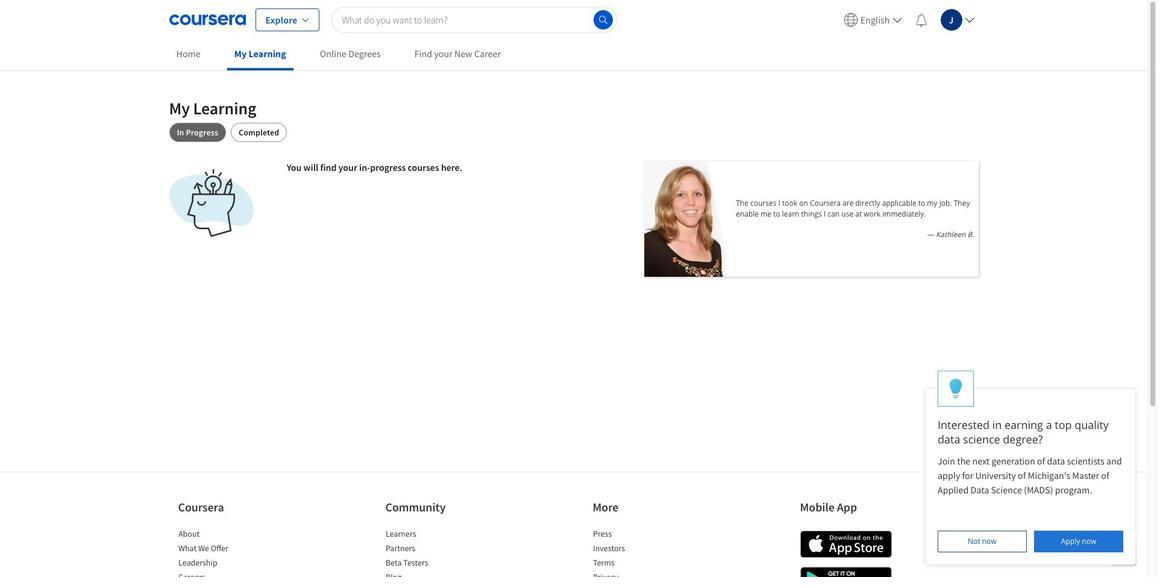 Task type: describe. For each thing, give the bounding box(es) containing it.
2 list from the left
[[385, 528, 488, 578]]

What do you want to learn? text field
[[332, 6, 617, 33]]

download on the app store image
[[800, 531, 892, 559]]

lightbulb tip image
[[949, 379, 962, 400]]

coursera image
[[169, 10, 246, 29]]

help center image
[[1117, 547, 1131, 561]]



Task type: vqa. For each thing, say whether or not it's contained in the screenshot.
and in the the M.A. in International Relations, Security, and Strategy #1 ranked private university in India (QS World University Rankings, 2021)
no



Task type: locate. For each thing, give the bounding box(es) containing it.
menu
[[839, 0, 979, 39]]

alice element
[[925, 371, 1136, 566]]

None search field
[[332, 6, 617, 33]]

list
[[178, 528, 281, 578], [385, 528, 488, 578], [593, 528, 695, 578]]

0 horizontal spatial list
[[178, 528, 281, 578]]

1 horizontal spatial list
[[385, 528, 488, 578]]

3 list from the left
[[593, 528, 695, 578]]

2 horizontal spatial list
[[593, 528, 695, 578]]

tab list
[[169, 123, 979, 142]]

list item
[[178, 528, 281, 543], [385, 528, 488, 543], [593, 528, 695, 543], [178, 543, 281, 557], [385, 543, 488, 557], [593, 543, 695, 557], [178, 557, 281, 572], [385, 557, 488, 572], [593, 557, 695, 572], [178, 572, 281, 578], [385, 572, 488, 578], [593, 572, 695, 578]]

1 list from the left
[[178, 528, 281, 578]]

get it on google play image
[[800, 568, 892, 578]]



